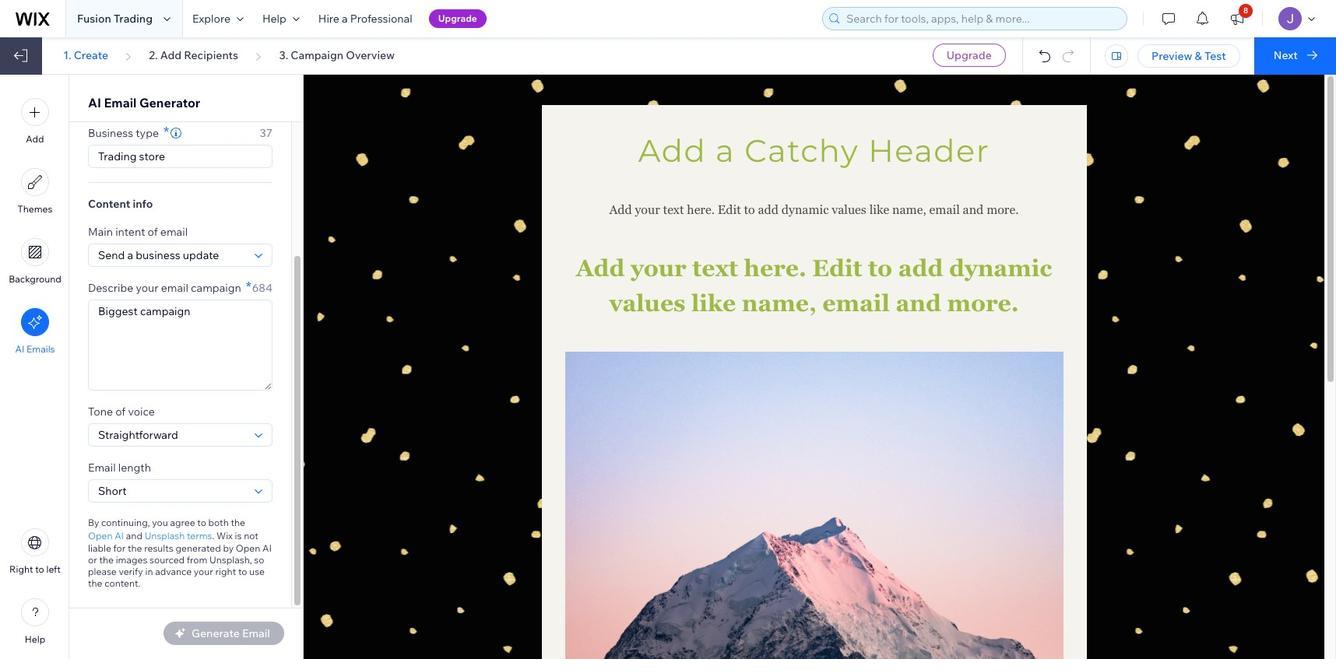 Task type: vqa. For each thing, say whether or not it's contained in the screenshot.
"agree"
yes



Task type: locate. For each thing, give the bounding box(es) containing it.
1 vertical spatial open
[[236, 543, 260, 554]]

email inside 'describe your email campaign * 684'
[[161, 281, 188, 295]]

dynamic inside the add your text here. edit to add dynamic values like name, email and more.
[[949, 255, 1052, 282]]

or
[[88, 554, 97, 566]]

not
[[244, 530, 258, 542]]

3.
[[279, 48, 288, 62]]

ai
[[88, 95, 101, 111], [15, 343, 24, 355], [115, 530, 124, 542], [262, 543, 272, 554]]

1.
[[63, 48, 71, 62]]

0 vertical spatial upgrade
[[438, 12, 477, 24]]

the
[[231, 517, 245, 529], [128, 543, 142, 554], [99, 554, 114, 566], [88, 578, 102, 589]]

0 vertical spatial help
[[262, 12, 286, 26]]

text
[[663, 202, 684, 217], [693, 255, 738, 282]]

0 horizontal spatial *
[[164, 123, 169, 141]]

add inside button
[[26, 133, 44, 145]]

0 vertical spatial name,
[[892, 202, 926, 217]]

professional
[[350, 12, 412, 26]]

0 horizontal spatial and
[[126, 530, 142, 542]]

0 horizontal spatial open
[[88, 530, 113, 542]]

1 vertical spatial here.
[[744, 255, 807, 282]]

* right the type
[[164, 123, 169, 141]]

a for catchy
[[716, 132, 735, 170]]

to inside the add your text here. edit to add dynamic values like name, email and more.
[[868, 255, 892, 282]]

describe your email campaign * 684
[[88, 278, 273, 296]]

0 vertical spatial like
[[870, 202, 889, 217]]

1 vertical spatial edit
[[812, 255, 862, 282]]

1 horizontal spatial text
[[693, 255, 738, 282]]

0 vertical spatial more.
[[987, 202, 1019, 217]]

the inside by continuing, you agree to both the open ai and unsplash terms
[[231, 517, 245, 529]]

email up business type *
[[104, 95, 137, 111]]

a
[[342, 12, 348, 26], [716, 132, 735, 170]]

ai up for
[[115, 530, 124, 542]]

a left "catchy"
[[716, 132, 735, 170]]

help button down right to left
[[21, 599, 49, 646]]

name,
[[892, 202, 926, 217], [742, 290, 817, 317]]

to inside by continuing, you agree to both the open ai and unsplash terms
[[197, 517, 206, 529]]

ai left the emails
[[15, 343, 24, 355]]

0 vertical spatial add
[[758, 202, 779, 217]]

1. create link
[[63, 48, 108, 62]]

1 vertical spatial values
[[609, 290, 686, 317]]

0 horizontal spatial add
[[758, 202, 779, 217]]

0 horizontal spatial help
[[25, 634, 45, 646]]

the up the is
[[231, 517, 245, 529]]

open ai link
[[88, 529, 124, 543]]

add
[[160, 48, 182, 62], [638, 132, 706, 170], [26, 133, 44, 145], [609, 202, 632, 217], [576, 255, 625, 282]]

add a catchy header
[[638, 132, 990, 170]]

1 horizontal spatial dynamic
[[949, 255, 1052, 282]]

684
[[252, 281, 273, 295]]

0 horizontal spatial like
[[692, 290, 736, 317]]

edit inside the add your text here. edit to add dynamic values like name, email and more.
[[812, 255, 862, 282]]

left
[[46, 564, 61, 575]]

1 horizontal spatial like
[[870, 202, 889, 217]]

1 vertical spatial help button
[[21, 599, 49, 646]]

upgrade right professional
[[438, 12, 477, 24]]

values
[[832, 202, 867, 217], [609, 290, 686, 317]]

None field
[[93, 245, 250, 266], [93, 424, 250, 446], [93, 480, 250, 502], [93, 245, 250, 266], [93, 424, 250, 446], [93, 480, 250, 502]]

your inside the add your text here. edit to add dynamic values like name, email and more.
[[631, 255, 687, 282]]

and inside the add your text here. edit to add dynamic values like name, email and more.
[[896, 290, 941, 317]]

of
[[148, 225, 158, 239], [115, 405, 126, 419]]

and
[[963, 202, 984, 217], [896, 290, 941, 317], [126, 530, 142, 542]]

a for professional
[[342, 12, 348, 26]]

wix
[[217, 530, 233, 542]]

0 horizontal spatial values
[[609, 290, 686, 317]]

more. inside the add your text here. edit to add dynamic values like name, email and more.
[[947, 290, 1019, 317]]

0 vertical spatial text
[[663, 202, 684, 217]]

help up '3.'
[[262, 12, 286, 26]]

0 horizontal spatial edit
[[718, 202, 741, 217]]

add
[[758, 202, 779, 217], [898, 255, 943, 282]]

a right the hire
[[342, 12, 348, 26]]

1 horizontal spatial add
[[898, 255, 943, 282]]

help button
[[253, 0, 309, 37], [21, 599, 49, 646]]

here. inside the add your text here. edit to add dynamic values like name, email and more.
[[744, 255, 807, 282]]

email
[[929, 202, 960, 217], [160, 225, 188, 239], [161, 281, 188, 295], [823, 290, 890, 317]]

1 horizontal spatial *
[[246, 278, 251, 296]]

3. campaign overview link
[[279, 48, 395, 62]]

edit
[[718, 202, 741, 217], [812, 255, 862, 282]]

email
[[104, 95, 137, 111], [88, 461, 116, 475]]

2. add recipients
[[149, 48, 238, 62]]

0 horizontal spatial dynamic
[[782, 202, 829, 217]]

0 vertical spatial help button
[[253, 0, 309, 37]]

here.
[[687, 202, 715, 217], [744, 255, 807, 282]]

2. add recipients link
[[149, 48, 238, 62]]

1 vertical spatial like
[[692, 290, 736, 317]]

0 vertical spatial add your text here. edit to add dynamic values like name, email and more.
[[609, 202, 1019, 217]]

generated
[[176, 543, 221, 554]]

1 vertical spatial and
[[896, 290, 941, 317]]

1 vertical spatial upgrade button
[[933, 44, 1006, 67]]

email left length on the left of the page
[[88, 461, 116, 475]]

1 horizontal spatial name,
[[892, 202, 926, 217]]

1 horizontal spatial edit
[[812, 255, 862, 282]]

0 vertical spatial dynamic
[[782, 202, 829, 217]]

* left 684
[[246, 278, 251, 296]]

ai inside button
[[15, 343, 24, 355]]

1 horizontal spatial and
[[896, 290, 941, 317]]

1 horizontal spatial of
[[148, 225, 158, 239]]

explore
[[192, 12, 230, 26]]

by continuing, you agree to both the open ai and unsplash terms
[[88, 517, 245, 542]]

0 vertical spatial of
[[148, 225, 158, 239]]

dynamic
[[782, 202, 829, 217], [949, 255, 1052, 282]]

0 horizontal spatial name,
[[742, 290, 817, 317]]

1 vertical spatial add
[[898, 255, 943, 282]]

tone of voice
[[88, 405, 155, 419]]

ai up use
[[262, 543, 272, 554]]

fusion
[[77, 12, 111, 26]]

content.
[[105, 578, 141, 589]]

1 horizontal spatial a
[[716, 132, 735, 170]]

1 vertical spatial more.
[[947, 290, 1019, 317]]

0 horizontal spatial help button
[[21, 599, 49, 646]]

2 horizontal spatial and
[[963, 202, 984, 217]]

upgrade button down search for tools, apps, help & more... field
[[933, 44, 1006, 67]]

your inside . wix is not liable for the results generated by open ai or the images sourced from unsplash, so please verify in advance your right to use the content.
[[194, 566, 213, 578]]

open up liable
[[88, 530, 113, 542]]

of right intent
[[148, 225, 158, 239]]

your
[[635, 202, 660, 217], [631, 255, 687, 282], [136, 281, 159, 295], [194, 566, 213, 578]]

background button
[[9, 238, 61, 285]]

8 button
[[1220, 0, 1255, 37]]

add your text here. edit to add dynamic values like name, email and more.
[[609, 202, 1019, 217], [576, 255, 1058, 317]]

the right 'or'
[[99, 554, 114, 566]]

1 vertical spatial upgrade
[[947, 48, 992, 62]]

ai up business
[[88, 95, 101, 111]]

header
[[868, 132, 990, 170]]

1 vertical spatial add your text here. edit to add dynamic values like name, email and more.
[[576, 255, 1058, 317]]

from
[[187, 554, 207, 566]]

upgrade down search for tools, apps, help & more... field
[[947, 48, 992, 62]]

1 vertical spatial text
[[693, 255, 738, 282]]

0 vertical spatial upgrade button
[[429, 9, 487, 28]]

like inside the add your text here. edit to add dynamic values like name, email and more.
[[692, 290, 736, 317]]

0 vertical spatial open
[[88, 530, 113, 542]]

open down not
[[236, 543, 260, 554]]

0 horizontal spatial here.
[[687, 202, 715, 217]]

*
[[164, 123, 169, 141], [246, 278, 251, 296]]

help button up '3.'
[[253, 0, 309, 37]]

next button
[[1254, 37, 1336, 75]]

right to left
[[9, 564, 61, 575]]

0 vertical spatial a
[[342, 12, 348, 26]]

0 vertical spatial email
[[104, 95, 137, 111]]

Describe your email campaign text field
[[89, 301, 272, 390]]

business type *
[[88, 123, 169, 141]]

add inside the add your text here. edit to add dynamic values like name, email and more.
[[576, 255, 625, 282]]

1 vertical spatial of
[[115, 405, 126, 419]]

2 vertical spatial and
[[126, 530, 142, 542]]

Search for tools, apps, help & more... field
[[842, 8, 1122, 30]]

test
[[1205, 49, 1226, 63]]

1 horizontal spatial here.
[[744, 255, 807, 282]]

like
[[870, 202, 889, 217], [692, 290, 736, 317]]

upgrade button right professional
[[429, 9, 487, 28]]

the down 'or'
[[88, 578, 102, 589]]

1. create
[[63, 48, 108, 62]]

help down right to left
[[25, 634, 45, 646]]

1 horizontal spatial help button
[[253, 0, 309, 37]]

open
[[88, 530, 113, 542], [236, 543, 260, 554]]

1 horizontal spatial open
[[236, 543, 260, 554]]

. wix is not liable for the results generated by open ai or the images sourced from unsplash, so please verify in advance your right to use the content.
[[88, 530, 272, 589]]

1 vertical spatial dynamic
[[949, 255, 1052, 282]]

unsplash terms link
[[145, 529, 212, 543]]

type
[[136, 126, 159, 140]]

right
[[9, 564, 33, 575]]

0 vertical spatial and
[[963, 202, 984, 217]]

1 vertical spatial a
[[716, 132, 735, 170]]

1 vertical spatial name,
[[742, 290, 817, 317]]

0 vertical spatial values
[[832, 202, 867, 217]]

by
[[223, 543, 234, 554]]

0 horizontal spatial a
[[342, 12, 348, 26]]

name, inside the add your text here. edit to add dynamic values like name, email and more.
[[742, 290, 817, 317]]

of right tone
[[115, 405, 126, 419]]



Task type: describe. For each thing, give the bounding box(es) containing it.
and inside by continuing, you agree to both the open ai and unsplash terms
[[126, 530, 142, 542]]

describe
[[88, 281, 133, 295]]

content info
[[88, 197, 153, 211]]

hire a professional link
[[309, 0, 422, 37]]

voice
[[128, 405, 155, 419]]

1 horizontal spatial values
[[832, 202, 867, 217]]

3. campaign overview
[[279, 48, 395, 62]]

business
[[88, 126, 133, 140]]

sourced
[[150, 554, 185, 566]]

1 horizontal spatial help
[[262, 12, 286, 26]]

the right for
[[128, 543, 142, 554]]

background
[[9, 273, 61, 285]]

1 horizontal spatial upgrade
[[947, 48, 992, 62]]

is
[[235, 530, 242, 542]]

2.
[[149, 48, 158, 62]]

images
[[116, 554, 147, 566]]

email inside the add your text here. edit to add dynamic values like name, email and more.
[[823, 290, 890, 317]]

0 vertical spatial *
[[164, 123, 169, 141]]

liable
[[88, 543, 111, 554]]

hire a professional
[[318, 12, 412, 26]]

right to left button
[[9, 529, 61, 575]]

text inside the add your text here. edit to add dynamic values like name, email and more.
[[693, 255, 738, 282]]

0 horizontal spatial upgrade button
[[429, 9, 487, 28]]

use
[[249, 566, 265, 578]]

please
[[88, 566, 117, 578]]

campaign
[[291, 48, 343, 62]]

your inside 'describe your email campaign * 684'
[[136, 281, 159, 295]]

unsplash,
[[210, 554, 252, 566]]

add button
[[21, 98, 49, 145]]

37
[[260, 126, 273, 140]]

ai email generator
[[88, 95, 200, 111]]

so
[[254, 554, 264, 566]]

values inside the add your text here. edit to add dynamic values like name, email and more.
[[609, 290, 686, 317]]

catchy
[[745, 132, 859, 170]]

Business type field
[[93, 146, 267, 167]]

0 horizontal spatial text
[[663, 202, 684, 217]]

ai emails
[[15, 343, 55, 355]]

both
[[208, 517, 229, 529]]

preview
[[1152, 49, 1193, 63]]

main
[[88, 225, 113, 239]]

recipients
[[184, 48, 238, 62]]

length
[[118, 461, 151, 475]]

main intent of email
[[88, 225, 188, 239]]

unsplash
[[145, 530, 185, 542]]

trading
[[114, 12, 153, 26]]

generator
[[139, 95, 200, 111]]

overview
[[346, 48, 395, 62]]

for
[[113, 543, 126, 554]]

0 horizontal spatial upgrade
[[438, 12, 477, 24]]

ai emails button
[[15, 308, 55, 355]]

1 vertical spatial email
[[88, 461, 116, 475]]

agree
[[170, 517, 195, 529]]

0 vertical spatial edit
[[718, 202, 741, 217]]

1 vertical spatial help
[[25, 634, 45, 646]]

in
[[145, 566, 153, 578]]

.
[[212, 530, 214, 542]]

create
[[74, 48, 108, 62]]

0 vertical spatial here.
[[687, 202, 715, 217]]

8
[[1244, 5, 1249, 16]]

right
[[215, 566, 236, 578]]

to inside . wix is not liable for the results generated by open ai or the images sourced from unsplash, so please verify in advance your right to use the content.
[[238, 566, 247, 578]]

terms
[[187, 530, 212, 542]]

email length
[[88, 461, 151, 475]]

results
[[144, 543, 173, 554]]

1 horizontal spatial upgrade button
[[933, 44, 1006, 67]]

you
[[152, 517, 168, 529]]

ai inside by continuing, you agree to both the open ai and unsplash terms
[[115, 530, 124, 542]]

preview & test
[[1152, 49, 1226, 63]]

emails
[[27, 343, 55, 355]]

themes button
[[18, 168, 53, 215]]

verify
[[119, 566, 143, 578]]

preview & test button
[[1138, 44, 1240, 68]]

themes
[[18, 203, 53, 215]]

fusion trading
[[77, 12, 153, 26]]

advance
[[155, 566, 192, 578]]

add inside the add your text here. edit to add dynamic values like name, email and more.
[[898, 255, 943, 282]]

continuing,
[[101, 517, 150, 529]]

next
[[1274, 48, 1298, 62]]

info
[[133, 197, 153, 211]]

&
[[1195, 49, 1202, 63]]

hire
[[318, 12, 339, 26]]

to inside 'button'
[[35, 564, 44, 575]]

0 horizontal spatial of
[[115, 405, 126, 419]]

intent
[[115, 225, 145, 239]]

content
[[88, 197, 130, 211]]

tone
[[88, 405, 113, 419]]

open inside by continuing, you agree to both the open ai and unsplash terms
[[88, 530, 113, 542]]

campaign
[[191, 281, 241, 295]]

by
[[88, 517, 99, 529]]

1 vertical spatial *
[[246, 278, 251, 296]]

open inside . wix is not liable for the results generated by open ai or the images sourced from unsplash, so please verify in advance your right to use the content.
[[236, 543, 260, 554]]

ai inside . wix is not liable for the results generated by open ai or the images sourced from unsplash, so please verify in advance your right to use the content.
[[262, 543, 272, 554]]



